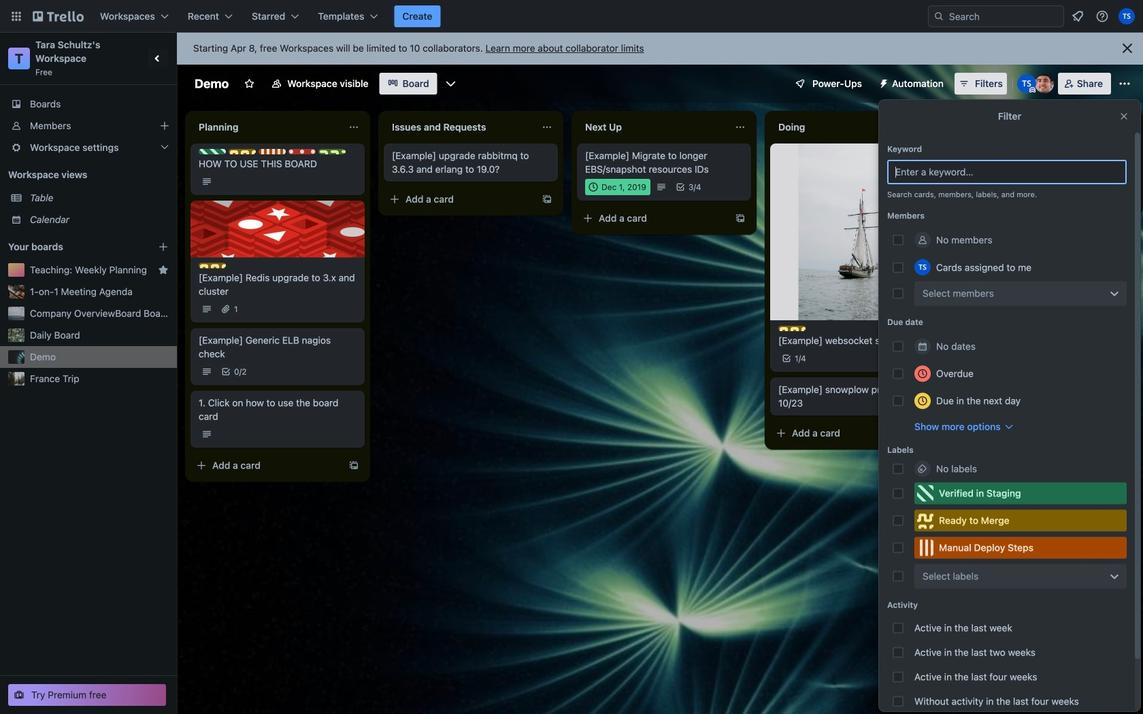 Task type: locate. For each thing, give the bounding box(es) containing it.
0 horizontal spatial create from template… image
[[542, 194, 553, 205]]

1 horizontal spatial tara schultz (taraschultz7) image
[[1119, 8, 1135, 24]]

tara schultz (taraschultz7) image
[[1119, 8, 1135, 24], [915, 259, 931, 276]]

0 vertical spatial create from template… image
[[735, 213, 746, 224]]

0 horizontal spatial tara schultz (taraschultz7) image
[[915, 259, 931, 276]]

create from template… image
[[542, 194, 553, 205], [928, 428, 939, 439]]

james peterson (jamespeterson93) image
[[1035, 74, 1054, 93]]

add board image
[[158, 242, 169, 252]]

0 vertical spatial create from template… image
[[542, 194, 553, 205]]

open information menu image
[[1096, 10, 1109, 23]]

Enter a keyword… text field
[[887, 160, 1127, 184]]

this member is an admin of this board. image
[[1029, 87, 1036, 93]]

create from template… image
[[735, 213, 746, 224], [348, 460, 359, 471]]

1 horizontal spatial color: orange, title: "manual deploy steps" element
[[915, 537, 1127, 559]]

None checkbox
[[585, 179, 650, 195]]

0 vertical spatial color: green, title: "verified in staging" element
[[199, 149, 226, 154]]

starred icon image
[[158, 265, 169, 276]]

None text field
[[384, 116, 536, 138], [770, 116, 923, 138], [384, 116, 536, 138], [770, 116, 923, 138]]

color: yellow, title: "ready to merge" element
[[229, 149, 256, 154], [199, 263, 226, 268], [779, 326, 806, 331], [915, 510, 1127, 532]]

1 vertical spatial tara schultz (taraschultz7) image
[[915, 259, 931, 276]]

james peterson (jamespeterson93) image
[[923, 350, 939, 367]]

sm image
[[873, 73, 892, 92]]

0 vertical spatial tara schultz (taraschultz7) image
[[1119, 8, 1135, 24]]

1 horizontal spatial create from template… image
[[735, 213, 746, 224]]

close popover image
[[1119, 111, 1130, 122]]

1 vertical spatial create from template… image
[[928, 428, 939, 439]]

color: green, title: "verified in staging" element
[[199, 149, 226, 154], [915, 483, 1127, 505]]

0 horizontal spatial color: orange, title: "manual deploy steps" element
[[259, 149, 286, 154]]

tara schultz (taraschultz7) image inside the primary element
[[1119, 8, 1135, 24]]

star or unstar board image
[[244, 78, 255, 89]]

color: red, title: "unshippable!" element
[[289, 149, 316, 154]]

0 vertical spatial color: orange, title: "manual deploy steps" element
[[259, 149, 286, 154]]

1 horizontal spatial color: green, title: "verified in staging" element
[[915, 483, 1127, 505]]

show menu image
[[1118, 77, 1132, 91]]

None text field
[[191, 116, 343, 138], [577, 116, 730, 138], [191, 116, 343, 138], [577, 116, 730, 138]]

1 vertical spatial color: green, title: "verified in staging" element
[[915, 483, 1127, 505]]

1 horizontal spatial create from template… image
[[928, 428, 939, 439]]

0 horizontal spatial color: green, title: "verified in staging" element
[[199, 149, 226, 154]]

color: orange, title: "manual deploy steps" element
[[259, 149, 286, 154], [915, 537, 1127, 559]]

1 vertical spatial create from template… image
[[348, 460, 359, 471]]



Task type: vqa. For each thing, say whether or not it's contained in the screenshot.
card
no



Task type: describe. For each thing, give the bounding box(es) containing it.
customize views image
[[444, 77, 458, 91]]

back to home image
[[33, 5, 84, 27]]

0 horizontal spatial create from template… image
[[348, 460, 359, 471]]

color: lime, title: "secrets" element
[[318, 149, 346, 154]]

search image
[[934, 11, 945, 22]]

workspace navigation collapse icon image
[[148, 49, 167, 68]]

your boards with 6 items element
[[8, 239, 137, 255]]

1 vertical spatial color: orange, title: "manual deploy steps" element
[[915, 537, 1127, 559]]

tara schultz (taraschultz7) image
[[1017, 74, 1036, 93]]

Board name text field
[[188, 73, 236, 95]]

0 notifications image
[[1070, 8, 1086, 24]]

Search field
[[928, 5, 1064, 27]]

primary element
[[0, 0, 1143, 33]]



